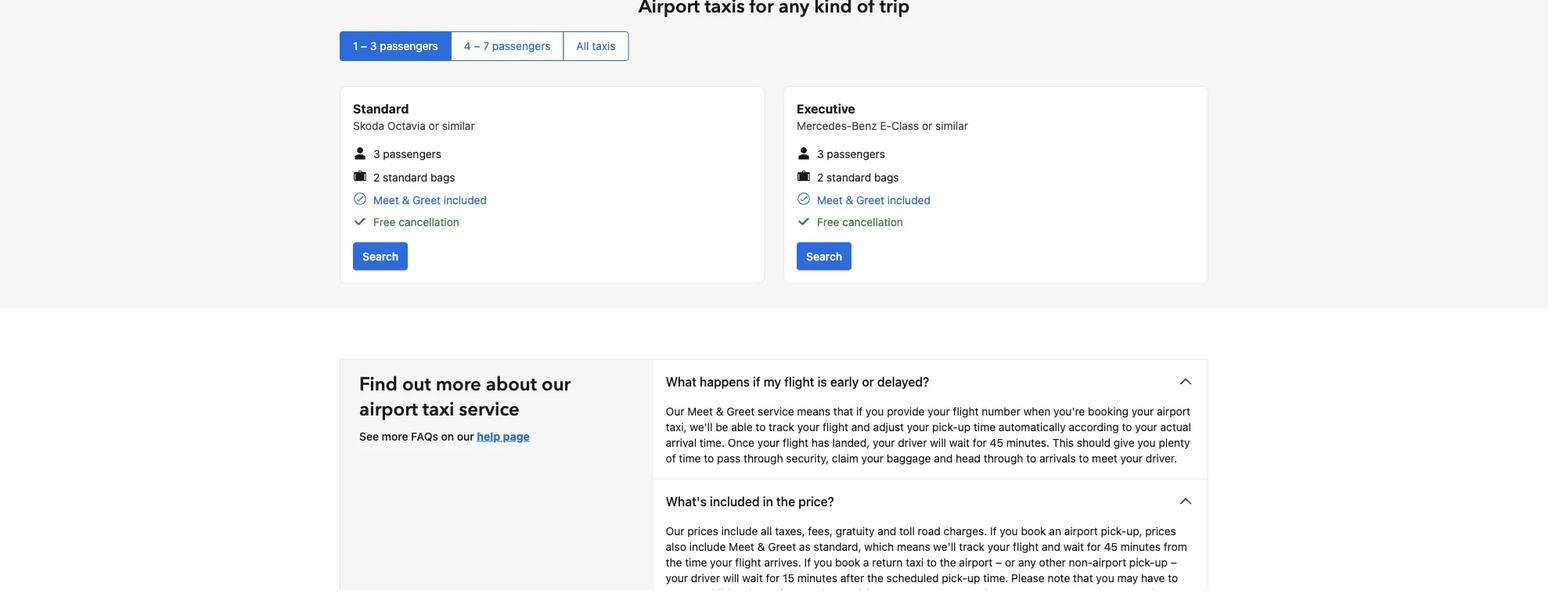 Task type: vqa. For each thing, say whether or not it's contained in the screenshot.
minutes
yes



Task type: locate. For each thing, give the bounding box(es) containing it.
if inside dropdown button
[[753, 374, 761, 389]]

executive mercedes-benz e-class or similar
[[797, 101, 969, 132]]

taxi up scheduled
[[906, 556, 924, 569]]

help
[[477, 430, 501, 443]]

–
[[361, 40, 367, 52], [474, 40, 480, 52], [996, 556, 1002, 569], [1171, 556, 1178, 569]]

2 prices from the left
[[1146, 525, 1177, 538]]

45 inside our meet & greet service means that if you provide your flight number when you're booking your airport taxi, we'll be able to track your flight and adjust your pick-up time automatically according to your actual arrival time. once your flight has landed, your driver will wait for 45 minutes. this should give you plenty of time to pass through security, claim your baggage and head through to arrivals to meet your driver.
[[990, 436, 1004, 449]]

0 vertical spatial track
[[769, 421, 795, 433]]

2 vertical spatial wait
[[743, 572, 763, 585]]

1
[[353, 40, 358, 52]]

as
[[799, 540, 811, 553]]

your
[[928, 405, 950, 418], [1132, 405, 1154, 418], [798, 421, 820, 433], [907, 421, 930, 433], [1136, 421, 1158, 433], [758, 436, 780, 449], [873, 436, 895, 449], [862, 452, 884, 465], [1121, 452, 1143, 465], [988, 540, 1010, 553], [710, 556, 733, 569], [666, 572, 688, 585], [1127, 587, 1150, 590]]

wait up head
[[950, 436, 970, 449]]

minutes up certain
[[798, 572, 838, 585]]

1 horizontal spatial bags
[[875, 171, 899, 183]]

3 down the 'mercedes-'
[[817, 148, 824, 161]]

if right charges.
[[991, 525, 997, 538]]

1 horizontal spatial time.
[[984, 572, 1009, 585]]

0 horizontal spatial taxi
[[423, 397, 455, 423]]

0 vertical spatial means
[[797, 405, 831, 418]]

0 vertical spatial if
[[991, 525, 997, 538]]

bags down e-
[[875, 171, 899, 183]]

0 horizontal spatial similar
[[442, 119, 475, 132]]

0 horizontal spatial search
[[363, 250, 399, 263]]

0 vertical spatial time.
[[700, 436, 725, 449]]

1 horizontal spatial through
[[984, 452, 1024, 465]]

driver inside our meet & greet service means that if you provide your flight number when you're booking your airport taxi, we'll be able to track your flight and adjust your pick-up time automatically according to your actual arrival time. once your flight has landed, your driver will wait for 45 minutes. this should give you plenty of time to pass through security, claim your baggage and head through to arrivals to meet your driver.
[[898, 436, 927, 449]]

driver up baggage
[[898, 436, 927, 449]]

1 horizontal spatial search
[[806, 250, 843, 263]]

you down please
[[1023, 587, 1041, 590]]

any up please
[[1019, 556, 1037, 569]]

your down provide
[[907, 421, 930, 433]]

1 horizontal spatial will
[[930, 436, 947, 449]]

make
[[1084, 587, 1111, 590]]

2 similar from the left
[[936, 119, 969, 132]]

passengers
[[380, 40, 438, 52], [492, 40, 551, 52], [383, 148, 442, 161], [827, 148, 886, 161]]

the down also
[[666, 556, 682, 569]]

meet
[[373, 194, 399, 206], [817, 194, 843, 206], [688, 405, 713, 418], [729, 540, 755, 553]]

free for standard
[[373, 215, 396, 228]]

1 vertical spatial our
[[457, 430, 474, 443]]

wait
[[950, 436, 970, 449], [1064, 540, 1085, 553], [743, 572, 763, 585]]

if
[[991, 525, 997, 538], [805, 556, 811, 569]]

1 horizontal spatial service
[[758, 405, 794, 418]]

to up give
[[1122, 421, 1133, 433]]

1 horizontal spatial that
[[1074, 572, 1094, 585]]

pass
[[717, 452, 741, 465]]

0 vertical spatial any
[[1019, 556, 1037, 569]]

our inside our meet & greet service means that if you provide your flight number when you're booking your airport taxi, we'll be able to track your flight and adjust your pick-up time automatically according to your actual arrival time. once your flight has landed, your driver will wait for 45 minutes. this should give you plenty of time to pass through security, claim your baggage and head through to arrivals to meet your driver.
[[666, 405, 685, 418]]

up up have
[[1155, 556, 1168, 569]]

greet up arrives. on the bottom of the page
[[768, 540, 796, 553]]

track down charges.
[[959, 540, 985, 553]]

1 horizontal spatial wait
[[950, 436, 970, 449]]

meet & greet included for standard
[[373, 194, 487, 206]]

0 vertical spatial that
[[834, 405, 854, 418]]

up up head
[[958, 421, 971, 433]]

1 vertical spatial will
[[723, 572, 740, 585]]

time down arrival
[[679, 452, 701, 465]]

greet down benz on the right top of the page
[[857, 194, 885, 206]]

2 free from the left
[[817, 215, 840, 228]]

0 vertical spatial book
[[1021, 525, 1047, 538]]

& down all
[[758, 540, 765, 553]]

2 for standard
[[373, 171, 380, 183]]

include right also
[[690, 540, 726, 553]]

1 search from the left
[[363, 250, 399, 263]]

pick- inside our meet & greet service means that if you provide your flight number when you're booking your airport taxi, we'll be able to track your flight and adjust your pick-up time automatically according to your actual arrival time. once your flight has landed, your driver will wait for 45 minutes. this should give you plenty of time to pass through security, claim your baggage and head through to arrivals to meet your driver.
[[933, 421, 958, 433]]

45 up the may
[[1105, 540, 1118, 553]]

0 horizontal spatial time.
[[700, 436, 725, 449]]

will inside our meet & greet service means that if you provide your flight number when you're booking your airport taxi, we'll be able to track your flight and adjust your pick-up time automatically according to your actual arrival time. once your flight has landed, your driver will wait for 45 minutes. this should give you plenty of time to pass through security, claim your baggage and head through to arrivals to meet your driver.
[[930, 436, 947, 449]]

1 vertical spatial minutes
[[798, 572, 838, 585]]

greet
[[413, 194, 441, 206], [857, 194, 885, 206], [727, 405, 755, 418], [768, 540, 796, 553]]

– right the 1
[[361, 40, 367, 52]]

2 standard from the left
[[827, 171, 872, 183]]

0 horizontal spatial driver
[[691, 572, 720, 585]]

bags down standard skoda octavia or similar
[[431, 171, 455, 183]]

that inside our prices include all taxes, fees, gratuity and toll road charges. if you book an airport pick-up, prices also include meet & greet as standard, which means we'll track your flight and wait for 45 minutes from the time your flight arrives. if you book a return taxi to the airport – or any other non-airport pick-up – your driver will wait for 15 minutes after the scheduled pick-up time. please note that you may have to pay an additional cost for certain special requests or any amendments you want to make to your journey.
[[1074, 572, 1094, 585]]

0 horizontal spatial if
[[753, 374, 761, 389]]

service inside our meet & greet service means that if you provide your flight number when you're booking your airport taxi, we'll be able to track your flight and adjust your pick-up time automatically according to your actual arrival time. once your flight has landed, your driver will wait for 45 minutes. this should give you plenty of time to pass through security, claim your baggage and head through to arrivals to meet your driver.
[[758, 405, 794, 418]]

our right the 'on'
[[457, 430, 474, 443]]

0 horizontal spatial free cancellation
[[373, 215, 460, 228]]

1 similar from the left
[[442, 119, 475, 132]]

taxi,
[[666, 421, 687, 433]]

2 vertical spatial time
[[685, 556, 707, 569]]

meet & greet included
[[373, 194, 487, 206], [817, 194, 931, 206]]

1 horizontal spatial prices
[[1146, 525, 1177, 538]]

1 vertical spatial 45
[[1105, 540, 1118, 553]]

executive
[[797, 101, 856, 116]]

meet & greet included down benz on the right top of the page
[[817, 194, 931, 206]]

standard down octavia on the top of page
[[383, 171, 428, 183]]

taxi up the 'on'
[[423, 397, 455, 423]]

more right out
[[436, 372, 481, 398]]

0 horizontal spatial track
[[769, 421, 795, 433]]

1 vertical spatial that
[[1074, 572, 1094, 585]]

0 horizontal spatial meet & greet included
[[373, 194, 487, 206]]

mercedes-
[[797, 119, 852, 132]]

flight inside dropdown button
[[785, 374, 815, 389]]

1 horizontal spatial 45
[[1105, 540, 1118, 553]]

and
[[852, 421, 871, 433], [934, 452, 953, 465], [878, 525, 897, 538], [1042, 540, 1061, 553]]

if up landed, on the right bottom of the page
[[857, 405, 863, 418]]

you right charges.
[[1000, 525, 1018, 538]]

the down charges.
[[940, 556, 957, 569]]

provide
[[887, 405, 925, 418]]

0 horizontal spatial service
[[459, 397, 520, 423]]

our inside our prices include all taxes, fees, gratuity and toll road charges. if you book an airport pick-up, prices also include meet & greet as standard, which means we'll track your flight and wait for 45 minutes from the time your flight arrives. if you book a return taxi to the airport – or any other non-airport pick-up – your driver will wait for 15 minutes after the scheduled pick-up time. please note that you may have to pay an additional cost for certain special requests or any amendments you want to make to your journey.
[[666, 525, 685, 538]]

0 vertical spatial driver
[[898, 436, 927, 449]]

up up amendments
[[968, 572, 981, 585]]

0 vertical spatial if
[[753, 374, 761, 389]]

any
[[1019, 556, 1037, 569], [933, 587, 951, 590]]

time
[[974, 421, 996, 433], [679, 452, 701, 465], [685, 556, 707, 569]]

3 down 'skoda'
[[373, 148, 380, 161]]

0 horizontal spatial 3 passengers
[[373, 148, 442, 161]]

1 horizontal spatial 2
[[817, 171, 824, 183]]

0 horizontal spatial will
[[723, 572, 740, 585]]

or right octavia on the top of page
[[429, 119, 439, 132]]

our
[[666, 405, 685, 418], [666, 525, 685, 538]]

has
[[812, 436, 830, 449]]

non-
[[1069, 556, 1093, 569]]

0 horizontal spatial that
[[834, 405, 854, 418]]

standard for executive
[[827, 171, 872, 183]]

pick- up the may
[[1101, 525, 1127, 538]]

2 2 standard bags from the left
[[817, 171, 899, 183]]

1 standard from the left
[[383, 171, 428, 183]]

0 vertical spatial our
[[666, 405, 685, 418]]

meet & greet included down octavia on the top of page
[[373, 194, 487, 206]]

what's included in the price? element
[[653, 524, 1208, 590]]

up inside our meet & greet service means that if you provide your flight number when you're booking your airport taxi, we'll be able to track your flight and adjust your pick-up time automatically according to your actual arrival time. once your flight has landed, your driver will wait for 45 minutes. this should give you plenty of time to pass through security, claim your baggage and head through to arrivals to meet your driver.
[[958, 421, 971, 433]]

airport up amendments
[[959, 556, 993, 569]]

what
[[666, 374, 697, 389]]

1 vertical spatial if
[[857, 405, 863, 418]]

1 vertical spatial if
[[805, 556, 811, 569]]

1 vertical spatial we'll
[[934, 540, 956, 553]]

and up which
[[878, 525, 897, 538]]

page
[[503, 430, 530, 443]]

0 horizontal spatial an
[[687, 587, 699, 590]]

1 3 passengers from the left
[[373, 148, 442, 161]]

service inside find out more about our airport taxi service see more faqs on our help page
[[459, 397, 520, 423]]

or inside standard skoda octavia or similar
[[429, 119, 439, 132]]

1 horizontal spatial meet & greet included
[[817, 194, 931, 206]]

what's included in the price?
[[666, 494, 834, 509]]

1 vertical spatial an
[[687, 587, 699, 590]]

1 horizontal spatial included
[[710, 494, 760, 509]]

0 vertical spatial an
[[1050, 525, 1062, 538]]

octavia
[[387, 119, 426, 132]]

0 vertical spatial taxi
[[423, 397, 455, 423]]

will
[[930, 436, 947, 449], [723, 572, 740, 585]]

2 free cancellation from the left
[[817, 215, 903, 228]]

free cancellation for executive
[[817, 215, 903, 228]]

or right early at the right bottom
[[862, 374, 874, 389]]

driver up additional
[[691, 572, 720, 585]]

2 down the 'mercedes-'
[[817, 171, 824, 183]]

will up baggage
[[930, 436, 947, 449]]

service
[[459, 397, 520, 423], [758, 405, 794, 418]]

book up other
[[1021, 525, 1047, 538]]

1 horizontal spatial we'll
[[934, 540, 956, 553]]

our up also
[[666, 525, 685, 538]]

0 vertical spatial wait
[[950, 436, 970, 449]]

we'll inside our meet & greet service means that if you provide your flight number when you're booking your airport taxi, we'll be able to track your flight and adjust your pick-up time automatically according to your actual arrival time. once your flight has landed, your driver will wait for 45 minutes. this should give you plenty of time to pass through security, claim your baggage and head through to arrivals to meet your driver.
[[690, 421, 713, 433]]

you
[[866, 405, 884, 418], [1138, 436, 1156, 449], [1000, 525, 1018, 538], [814, 556, 833, 569], [1097, 572, 1115, 585], [1023, 587, 1041, 590]]

2 vertical spatial up
[[968, 572, 981, 585]]

pick- up amendments
[[942, 572, 968, 585]]

search button for executive
[[797, 242, 852, 271]]

1 meet & greet included from the left
[[373, 194, 487, 206]]

minutes
[[1121, 540, 1161, 553], [798, 572, 838, 585]]

service down my
[[758, 405, 794, 418]]

1 horizontal spatial an
[[1050, 525, 1062, 538]]

2 our from the top
[[666, 525, 685, 538]]

1 vertical spatial book
[[835, 556, 861, 569]]

0 horizontal spatial 2
[[373, 171, 380, 183]]

if inside our meet & greet service means that if you provide your flight number when you're booking your airport taxi, we'll be able to track your flight and adjust your pick-up time automatically according to your actual arrival time. once your flight has landed, your driver will wait for 45 minutes. this should give you plenty of time to pass through security, claim your baggage and head through to arrivals to meet your driver.
[[857, 405, 863, 418]]

0 horizontal spatial prices
[[688, 525, 719, 538]]

0 horizontal spatial any
[[933, 587, 951, 590]]

1 free from the left
[[373, 215, 396, 228]]

the inside dropdown button
[[777, 494, 796, 509]]

3 passengers for executive
[[817, 148, 886, 161]]

3 passengers down octavia on the top of page
[[373, 148, 442, 161]]

we'll down road
[[934, 540, 956, 553]]

number
[[982, 405, 1021, 418]]

pick-
[[933, 421, 958, 433], [1101, 525, 1127, 538], [1130, 556, 1155, 569], [942, 572, 968, 585]]

taxi
[[423, 397, 455, 423], [906, 556, 924, 569]]

1 vertical spatial means
[[897, 540, 931, 553]]

early
[[831, 374, 859, 389]]

0 horizontal spatial free
[[373, 215, 396, 228]]

1 horizontal spatial similar
[[936, 119, 969, 132]]

airport up see on the bottom left
[[359, 397, 418, 423]]

taxi inside our prices include all taxes, fees, gratuity and toll road charges. if you book an airport pick-up, prices also include meet & greet as standard, which means we'll track your flight and wait for 45 minutes from the time your flight arrives. if you book a return taxi to the airport – or any other non-airport pick-up – your driver will wait for 15 minutes after the scheduled pick-up time. please note that you may have to pay an additional cost for certain special requests or any amendments you want to make to your journey.
[[906, 556, 924, 569]]

book up the after
[[835, 556, 861, 569]]

similar inside standard skoda octavia or similar
[[442, 119, 475, 132]]

1 vertical spatial track
[[959, 540, 985, 553]]

means down toll
[[897, 540, 931, 553]]

include
[[722, 525, 758, 538], [690, 540, 726, 553]]

an right pay
[[687, 587, 699, 590]]

1 horizontal spatial track
[[959, 540, 985, 553]]

& up be at left bottom
[[716, 405, 724, 418]]

bags for standard
[[431, 171, 455, 183]]

prices
[[688, 525, 719, 538], [1146, 525, 1177, 538]]

service up help
[[459, 397, 520, 423]]

3 passengers
[[373, 148, 442, 161], [817, 148, 886, 161]]

1 bags from the left
[[431, 171, 455, 183]]

2 horizontal spatial wait
[[1064, 540, 1085, 553]]

toll
[[900, 525, 915, 538]]

minutes down up,
[[1121, 540, 1161, 553]]

to
[[756, 421, 766, 433], [1122, 421, 1133, 433], [704, 452, 714, 465], [1027, 452, 1037, 465], [1079, 452, 1089, 465], [927, 556, 937, 569], [1168, 572, 1179, 585], [1071, 587, 1081, 590], [1114, 587, 1124, 590]]

& inside our prices include all taxes, fees, gratuity and toll road charges. if you book an airport pick-up, prices also include meet & greet as standard, which means we'll track your flight and wait for 45 minutes from the time your flight arrives. if you book a return taxi to the airport – or any other non-airport pick-up – your driver will wait for 15 minutes after the scheduled pick-up time. please note that you may have to pay an additional cost for certain special requests or any amendments you want to make to your journey.
[[758, 540, 765, 553]]

plenty
[[1159, 436, 1191, 449]]

airport up actual
[[1157, 405, 1191, 418]]

0 horizontal spatial search button
[[353, 242, 408, 271]]

2 standard bags
[[373, 171, 455, 183], [817, 171, 899, 183]]

2 through from the left
[[984, 452, 1024, 465]]

1 cancellation from the left
[[399, 215, 460, 228]]

3 passengers for standard
[[373, 148, 442, 161]]

will inside our prices include all taxes, fees, gratuity and toll road charges. if you book an airport pick-up, prices also include meet & greet as standard, which means we'll track your flight and wait for 45 minutes from the time your flight arrives. if you book a return taxi to the airport – or any other non-airport pick-up – your driver will wait for 15 minutes after the scheduled pick-up time. please note that you may have to pay an additional cost for certain special requests or any amendments you want to make to your journey.
[[723, 572, 740, 585]]

pick- up head
[[933, 421, 958, 433]]

2 2 from the left
[[817, 171, 824, 183]]

1 vertical spatial more
[[382, 430, 408, 443]]

2 bags from the left
[[875, 171, 899, 183]]

pay
[[666, 587, 684, 590]]

standard down benz on the right top of the page
[[827, 171, 872, 183]]

for
[[973, 436, 987, 449], [1088, 540, 1102, 553], [766, 572, 780, 585], [779, 587, 793, 590]]

we'll left be at left bottom
[[690, 421, 713, 433]]

2 search from the left
[[806, 250, 843, 263]]

actual
[[1161, 421, 1192, 433]]

1 vertical spatial time
[[679, 452, 701, 465]]

0 vertical spatial will
[[930, 436, 947, 449]]

that
[[834, 405, 854, 418], [1074, 572, 1094, 585]]

0 horizontal spatial if
[[805, 556, 811, 569]]

1 free cancellation from the left
[[373, 215, 460, 228]]

wait up cost at the bottom of page
[[743, 572, 763, 585]]

1 2 from the left
[[373, 171, 380, 183]]

or right class
[[922, 119, 933, 132]]

up
[[958, 421, 971, 433], [1155, 556, 1168, 569], [968, 572, 981, 585]]

search
[[363, 250, 399, 263], [806, 250, 843, 263]]

1 search button from the left
[[353, 242, 408, 271]]

0 horizontal spatial standard
[[383, 171, 428, 183]]

2 search button from the left
[[797, 242, 852, 271]]

delayed?
[[878, 374, 930, 389]]

if down as
[[805, 556, 811, 569]]

1 horizontal spatial book
[[1021, 525, 1047, 538]]

1 through from the left
[[744, 452, 784, 465]]

2 cancellation from the left
[[843, 215, 903, 228]]

1 horizontal spatial means
[[897, 540, 931, 553]]

our prices include all taxes, fees, gratuity and toll road charges. if you book an airport pick-up, prices also include meet & greet as standard, which means we'll track your flight and wait for 45 minutes from the time your flight arrives. if you book a return taxi to the airport – or any other non-airport pick-up – your driver will wait for 15 minutes after the scheduled pick-up time. please note that you may have to pay an additional cost for certain special requests or any amendments you want to make to your journey.
[[666, 525, 1192, 590]]

the down the a
[[868, 572, 884, 585]]

1 2 standard bags from the left
[[373, 171, 455, 183]]

for up cost at the bottom of page
[[766, 572, 780, 585]]

special
[[834, 587, 870, 590]]

3 for executive
[[817, 148, 824, 161]]

that down early at the right bottom
[[834, 405, 854, 418]]

our
[[542, 372, 571, 398], [457, 430, 474, 443]]

for up head
[[973, 436, 987, 449]]

prices up from
[[1146, 525, 1177, 538]]

driver
[[898, 436, 927, 449], [691, 572, 720, 585]]

additional
[[702, 587, 752, 590]]

be
[[716, 421, 729, 433]]

standard
[[383, 171, 428, 183], [827, 171, 872, 183]]

search for standard
[[363, 250, 399, 263]]

similar right octavia on the top of page
[[442, 119, 475, 132]]

see
[[359, 430, 379, 443]]

your down adjust
[[873, 436, 895, 449]]

4 – 7 passengers
[[464, 40, 551, 52]]

1 horizontal spatial free cancellation
[[817, 215, 903, 228]]

our up the taxi,
[[666, 405, 685, 418]]

1 horizontal spatial driver
[[898, 436, 927, 449]]

to right the able
[[756, 421, 766, 433]]

2 meet & greet included from the left
[[817, 194, 931, 206]]

1 vertical spatial driver
[[691, 572, 720, 585]]

1 horizontal spatial if
[[991, 525, 997, 538]]

1 horizontal spatial our
[[542, 372, 571, 398]]

0 vertical spatial time
[[974, 421, 996, 433]]

1 horizontal spatial search button
[[797, 242, 852, 271]]

1 horizontal spatial 2 standard bags
[[817, 171, 899, 183]]

scheduled
[[887, 572, 939, 585]]

1 vertical spatial time.
[[984, 572, 1009, 585]]

1 our from the top
[[666, 405, 685, 418]]

0 horizontal spatial means
[[797, 405, 831, 418]]

1 horizontal spatial minutes
[[1121, 540, 1161, 553]]

0 horizontal spatial more
[[382, 430, 408, 443]]

0 horizontal spatial our
[[457, 430, 474, 443]]

0 vertical spatial we'll
[[690, 421, 713, 433]]

2 3 passengers from the left
[[817, 148, 886, 161]]

for inside our meet & greet service means that if you provide your flight number when you're booking your airport taxi, we'll be able to track your flight and adjust your pick-up time automatically according to your actual arrival time. once your flight has landed, your driver will wait for 45 minutes. this should give you plenty of time to pass through security, claim your baggage and head through to arrivals to meet your driver.
[[973, 436, 987, 449]]

0 vertical spatial 45
[[990, 436, 1004, 449]]

time. up amendments
[[984, 572, 1009, 585]]

our for what's
[[666, 525, 685, 538]]

flight
[[785, 374, 815, 389], [953, 405, 979, 418], [823, 421, 849, 433], [783, 436, 809, 449], [1013, 540, 1039, 553], [736, 556, 761, 569]]

1 horizontal spatial standard
[[827, 171, 872, 183]]

track inside our meet & greet service means that if you provide your flight number when you're booking your airport taxi, we'll be able to track your flight and adjust your pick-up time automatically according to your actual arrival time. once your flight has landed, your driver will wait for 45 minutes. this should give you plenty of time to pass through security, claim your baggage and head through to arrivals to meet your driver.
[[769, 421, 795, 433]]

time. down be at left bottom
[[700, 436, 725, 449]]

we'll inside our prices include all taxes, fees, gratuity and toll road charges. if you book an airport pick-up, prices also include meet & greet as standard, which means we'll track your flight and wait for 45 minutes from the time your flight arrives. if you book a return taxi to the airport – or any other non-airport pick-up – your driver will wait for 15 minutes after the scheduled pick-up time. please note that you may have to pay an additional cost for certain special requests or any amendments you want to make to your journey.
[[934, 540, 956, 553]]

prices down the what's
[[688, 525, 719, 538]]

time down also
[[685, 556, 707, 569]]

airport
[[359, 397, 418, 423], [1157, 405, 1191, 418], [1065, 525, 1098, 538], [959, 556, 993, 569], [1093, 556, 1127, 569]]

meet inside our prices include all taxes, fees, gratuity and toll road charges. if you book an airport pick-up, prices also include meet & greet as standard, which means we'll track your flight and wait for 45 minutes from the time your flight arrives. if you book a return taxi to the airport – or any other non-airport pick-up – your driver will wait for 15 minutes after the scheduled pick-up time. please note that you may have to pay an additional cost for certain special requests or any amendments you want to make to your journey.
[[729, 540, 755, 553]]

2 horizontal spatial included
[[888, 194, 931, 206]]

1 horizontal spatial cancellation
[[843, 215, 903, 228]]

1 horizontal spatial free
[[817, 215, 840, 228]]

– up amendments
[[996, 556, 1002, 569]]

an
[[1050, 525, 1062, 538], [687, 587, 699, 590]]

2 standard bags down octavia on the top of page
[[373, 171, 455, 183]]

have
[[1142, 572, 1166, 585]]

more
[[436, 372, 481, 398], [382, 430, 408, 443]]



Task type: describe. For each thing, give the bounding box(es) containing it.
time. inside our meet & greet service means that if you provide your flight number when you're booking your airport taxi, we'll be able to track your flight and adjust your pick-up time automatically according to your actual arrival time. once your flight has landed, your driver will wait for 45 minutes. this should give you plenty of time to pass through security, claim your baggage and head through to arrivals to meet your driver.
[[700, 436, 725, 449]]

and up landed, on the right bottom of the page
[[852, 421, 871, 433]]

this
[[1053, 436, 1074, 449]]

standard skoda octavia or similar
[[353, 101, 475, 132]]

included inside dropdown button
[[710, 494, 760, 509]]

taxis
[[592, 40, 616, 52]]

airport inside our meet & greet service means that if you provide your flight number when you're booking your airport taxi, we'll be able to track your flight and adjust your pick-up time automatically according to your actual arrival time. once your flight has landed, your driver will wait for 45 minutes. this should give you plenty of time to pass through security, claim your baggage and head through to arrivals to meet your driver.
[[1157, 405, 1191, 418]]

arrival
[[666, 436, 697, 449]]

road
[[918, 525, 941, 538]]

your up pay
[[666, 572, 688, 585]]

that inside our meet & greet service means that if you provide your flight number when you're booking your airport taxi, we'll be able to track your flight and adjust your pick-up time automatically according to your actual arrival time. once your flight has landed, your driver will wait for 45 minutes. this should give you plenty of time to pass through security, claim your baggage and head through to arrivals to meet your driver.
[[834, 405, 854, 418]]

standard,
[[814, 540, 862, 553]]

– left 7
[[474, 40, 480, 52]]

– down from
[[1171, 556, 1178, 569]]

1 vertical spatial include
[[690, 540, 726, 553]]

& down octavia on the top of page
[[402, 194, 410, 206]]

0 horizontal spatial wait
[[743, 572, 763, 585]]

price?
[[799, 494, 834, 509]]

greet down octavia on the top of page
[[413, 194, 441, 206]]

means inside our prices include all taxes, fees, gratuity and toll road charges. if you book an airport pick-up, prices also include meet & greet as standard, which means we'll track your flight and wait for 45 minutes from the time your flight arrives. if you book a return taxi to the airport – or any other non-airport pick-up – your driver will wait for 15 minutes after the scheduled pick-up time. please note that you may have to pay an additional cost for certain special requests or any amendments you want to make to your journey.
[[897, 540, 931, 553]]

able
[[732, 421, 753, 433]]

your up amendments
[[988, 540, 1010, 553]]

your left actual
[[1136, 421, 1158, 433]]

your up additional
[[710, 556, 733, 569]]

flight up security,
[[783, 436, 809, 449]]

other
[[1040, 556, 1066, 569]]

and up other
[[1042, 540, 1061, 553]]

0 horizontal spatial book
[[835, 556, 861, 569]]

security,
[[786, 452, 829, 465]]

head
[[956, 452, 981, 465]]

your down landed, on the right bottom of the page
[[862, 452, 884, 465]]

& inside our meet & greet service means that if you provide your flight number when you're booking your airport taxi, we'll be able to track your flight and adjust your pick-up time automatically according to your actual arrival time. once your flight has landed, your driver will wait for 45 minutes. this should give you plenty of time to pass through security, claim your baggage and head through to arrivals to meet your driver.
[[716, 405, 724, 418]]

greet inside our prices include all taxes, fees, gratuity and toll road charges. if you book an airport pick-up, prices also include meet & greet as standard, which means we'll track your flight and wait for 45 minutes from the time your flight arrives. if you book a return taxi to the airport – or any other non-airport pick-up – your driver will wait for 15 minutes after the scheduled pick-up time. please note that you may have to pay an additional cost for certain special requests or any amendments you want to make to your journey.
[[768, 540, 796, 553]]

0 vertical spatial minutes
[[1121, 540, 1161, 553]]

1 horizontal spatial more
[[436, 372, 481, 398]]

baggage
[[887, 452, 931, 465]]

requests
[[873, 587, 917, 590]]

from
[[1164, 540, 1188, 553]]

what happens if my flight is early or delayed? element
[[653, 404, 1208, 479]]

on
[[441, 430, 454, 443]]

arrives.
[[764, 556, 802, 569]]

pick- up have
[[1130, 556, 1155, 569]]

after
[[841, 572, 865, 585]]

meet down 'skoda'
[[373, 194, 399, 206]]

e-
[[880, 119, 892, 132]]

up,
[[1127, 525, 1143, 538]]

skoda
[[353, 119, 384, 132]]

all taxis
[[577, 40, 616, 52]]

want
[[1044, 587, 1068, 590]]

bags for executive
[[875, 171, 899, 183]]

according
[[1069, 421, 1120, 433]]

fees,
[[808, 525, 833, 538]]

flight up cost at the bottom of page
[[736, 556, 761, 569]]

happens
[[700, 374, 750, 389]]

similar inside the executive mercedes-benz e-class or similar
[[936, 119, 969, 132]]

cancellation for executive
[[843, 215, 903, 228]]

to left pass
[[704, 452, 714, 465]]

gratuity
[[836, 525, 875, 538]]

flight up please
[[1013, 540, 1039, 553]]

or down scheduled
[[920, 587, 930, 590]]

also
[[666, 540, 687, 553]]

booking
[[1088, 405, 1129, 418]]

and left head
[[934, 452, 953, 465]]

should
[[1077, 436, 1111, 449]]

your down give
[[1121, 452, 1143, 465]]

meet & greet included for executive
[[817, 194, 931, 206]]

included for standard
[[444, 194, 487, 206]]

or inside the executive mercedes-benz e-class or similar
[[922, 119, 933, 132]]

0 vertical spatial include
[[722, 525, 758, 538]]

sort results by element
[[340, 31, 1209, 61]]

airport up the non-
[[1065, 525, 1098, 538]]

about
[[486, 372, 537, 398]]

7
[[483, 40, 489, 52]]

standard for standard
[[383, 171, 428, 183]]

search for executive
[[806, 250, 843, 263]]

1 vertical spatial any
[[933, 587, 951, 590]]

free for executive
[[817, 215, 840, 228]]

to up journey.
[[1168, 572, 1179, 585]]

& down benz on the right top of the page
[[846, 194, 854, 206]]

when
[[1024, 405, 1051, 418]]

your down the may
[[1127, 587, 1150, 590]]

what happens if my flight is early or delayed? button
[[653, 360, 1208, 404]]

to down minutes.
[[1027, 452, 1037, 465]]

give
[[1114, 436, 1135, 449]]

to down the may
[[1114, 587, 1124, 590]]

meet
[[1092, 452, 1118, 465]]

meet inside our meet & greet service means that if you provide your flight number when you're booking your airport taxi, we'll be able to track your flight and adjust your pick-up time automatically according to your actual arrival time. once your flight has landed, your driver will wait for 45 minutes. this should give you plenty of time to pass through security, claim your baggage and head through to arrivals to meet your driver.
[[688, 405, 713, 418]]

you up driver.
[[1138, 436, 1156, 449]]

your right once at the bottom left of the page
[[758, 436, 780, 449]]

airport up the may
[[1093, 556, 1127, 569]]

amendments
[[954, 587, 1020, 590]]

certain
[[796, 587, 831, 590]]

3 inside sort results by element
[[370, 40, 377, 52]]

to up scheduled
[[927, 556, 937, 569]]

greet inside our meet & greet service means that if you provide your flight number when you're booking your airport taxi, we'll be able to track your flight and adjust your pick-up time automatically according to your actual arrival time. once your flight has landed, your driver will wait for 45 minutes. this should give you plenty of time to pass through security, claim your baggage and head through to arrivals to meet your driver.
[[727, 405, 755, 418]]

free cancellation for standard
[[373, 215, 460, 228]]

class
[[892, 119, 919, 132]]

once
[[728, 436, 755, 449]]

out
[[402, 372, 431, 398]]

to down should
[[1079, 452, 1089, 465]]

included for executive
[[888, 194, 931, 206]]

means inside our meet & greet service means that if you provide your flight number when you're booking your airport taxi, we'll be able to track your flight and adjust your pick-up time automatically according to your actual arrival time. once your flight has landed, your driver will wait for 45 minutes. this should give you plenty of time to pass through security, claim your baggage and head through to arrivals to meet your driver.
[[797, 405, 831, 418]]

1 prices from the left
[[688, 525, 719, 538]]

flight left 'number'
[[953, 405, 979, 418]]

4
[[464, 40, 471, 52]]

cancellation for standard
[[399, 215, 460, 228]]

what's included in the price? button
[[653, 480, 1208, 524]]

may
[[1118, 572, 1139, 585]]

15
[[783, 572, 795, 585]]

1 horizontal spatial any
[[1019, 556, 1037, 569]]

2 for executive
[[817, 171, 824, 183]]

of
[[666, 452, 676, 465]]

for down 15
[[779, 587, 793, 590]]

2 standard bags for executive
[[817, 171, 899, 183]]

automatically
[[999, 421, 1066, 433]]

find out more about our airport taxi service see more faqs on our help page
[[359, 372, 571, 443]]

or inside dropdown button
[[862, 374, 874, 389]]

all
[[577, 40, 589, 52]]

standard
[[353, 101, 409, 116]]

taxes,
[[775, 525, 805, 538]]

in
[[763, 494, 774, 509]]

wait inside our meet & greet service means that if you provide your flight number when you're booking your airport taxi, we'll be able to track your flight and adjust your pick-up time automatically according to your actual arrival time. once your flight has landed, your driver will wait for 45 minutes. this should give you plenty of time to pass through security, claim your baggage and head through to arrivals to meet your driver.
[[950, 436, 970, 449]]

what's
[[666, 494, 707, 509]]

0 horizontal spatial minutes
[[798, 572, 838, 585]]

your down what happens if my flight is early or delayed? dropdown button
[[928, 405, 950, 418]]

flight up has
[[823, 421, 849, 433]]

return
[[873, 556, 903, 569]]

1 vertical spatial up
[[1155, 556, 1168, 569]]

a
[[864, 556, 870, 569]]

our meet & greet service means that if you provide your flight number when you're booking your airport taxi, we'll be able to track your flight and adjust your pick-up time automatically according to your actual arrival time. once your flight has landed, your driver will wait for 45 minutes. this should give you plenty of time to pass through security, claim your baggage and head through to arrivals to meet your driver.
[[666, 405, 1192, 465]]

time. inside our prices include all taxes, fees, gratuity and toll road charges. if you book an airport pick-up, prices also include meet & greet as standard, which means we'll track your flight and wait for 45 minutes from the time your flight arrives. if you book a return taxi to the airport – or any other non-airport pick-up – your driver will wait for 15 minutes after the scheduled pick-up time. please note that you may have to pay an additional cost for certain special requests or any amendments you want to make to your journey.
[[984, 572, 1009, 585]]

journey.
[[1153, 587, 1192, 590]]

all
[[761, 525, 772, 538]]

charges.
[[944, 525, 988, 538]]

is
[[818, 374, 827, 389]]

3 for standard
[[373, 148, 380, 161]]

0 vertical spatial our
[[542, 372, 571, 398]]

claim
[[832, 452, 859, 465]]

meet down the 'mercedes-'
[[817, 194, 843, 206]]

taxi inside find out more about our airport taxi service see more faqs on our help page
[[423, 397, 455, 423]]

note
[[1048, 572, 1071, 585]]

my
[[764, 374, 781, 389]]

your right booking
[[1132, 405, 1154, 418]]

our for what
[[666, 405, 685, 418]]

1 – 3 passengers
[[353, 40, 438, 52]]

you up adjust
[[866, 405, 884, 418]]

passengers down octavia on the top of page
[[383, 148, 442, 161]]

track inside our prices include all taxes, fees, gratuity and toll road charges. if you book an airport pick-up, prices also include meet & greet as standard, which means we'll track your flight and wait for 45 minutes from the time your flight arrives. if you book a return taxi to the airport – or any other non-airport pick-up – your driver will wait for 15 minutes after the scheduled pick-up time. please note that you may have to pay an additional cost for certain special requests or any amendments you want to make to your journey.
[[959, 540, 985, 553]]

passengers right 7
[[492, 40, 551, 52]]

you down standard,
[[814, 556, 833, 569]]

airport inside find out more about our airport taxi service see more faqs on our help page
[[359, 397, 418, 423]]

passengers down benz on the right top of the page
[[827, 148, 886, 161]]

arrivals
[[1040, 452, 1076, 465]]

search button for standard
[[353, 242, 408, 271]]

which
[[865, 540, 894, 553]]

find
[[359, 372, 398, 398]]

2 standard bags for standard
[[373, 171, 455, 183]]

to right want
[[1071, 587, 1081, 590]]

minutes.
[[1007, 436, 1050, 449]]

for up the non-
[[1088, 540, 1102, 553]]

what happens if my flight is early or delayed?
[[666, 374, 930, 389]]

you're
[[1054, 405, 1085, 418]]

your up has
[[798, 421, 820, 433]]

passengers right the 1
[[380, 40, 438, 52]]

please
[[1012, 572, 1045, 585]]

or up please
[[1005, 556, 1016, 569]]

benz
[[852, 119, 877, 132]]

help page link
[[477, 430, 530, 443]]

you up make
[[1097, 572, 1115, 585]]

45 inside our prices include all taxes, fees, gratuity and toll road charges. if you book an airport pick-up, prices also include meet & greet as standard, which means we'll track your flight and wait for 45 minutes from the time your flight arrives. if you book a return taxi to the airport – or any other non-airport pick-up – your driver will wait for 15 minutes after the scheduled pick-up time. please note that you may have to pay an additional cost for certain special requests or any amendments you want to make to your journey.
[[1105, 540, 1118, 553]]

driver inside our prices include all taxes, fees, gratuity and toll road charges. if you book an airport pick-up, prices also include meet & greet as standard, which means we'll track your flight and wait for 45 minutes from the time your flight arrives. if you book a return taxi to the airport – or any other non-airport pick-up – your driver will wait for 15 minutes after the scheduled pick-up time. please note that you may have to pay an additional cost for certain special requests or any amendments you want to make to your journey.
[[691, 572, 720, 585]]

1 vertical spatial wait
[[1064, 540, 1085, 553]]

time inside our prices include all taxes, fees, gratuity and toll road charges. if you book an airport pick-up, prices also include meet & greet as standard, which means we'll track your flight and wait for 45 minutes from the time your flight arrives. if you book a return taxi to the airport – or any other non-airport pick-up – your driver will wait for 15 minutes after the scheduled pick-up time. please note that you may have to pay an additional cost for certain special requests or any amendments you want to make to your journey.
[[685, 556, 707, 569]]

faqs
[[411, 430, 438, 443]]

cost
[[755, 587, 776, 590]]



